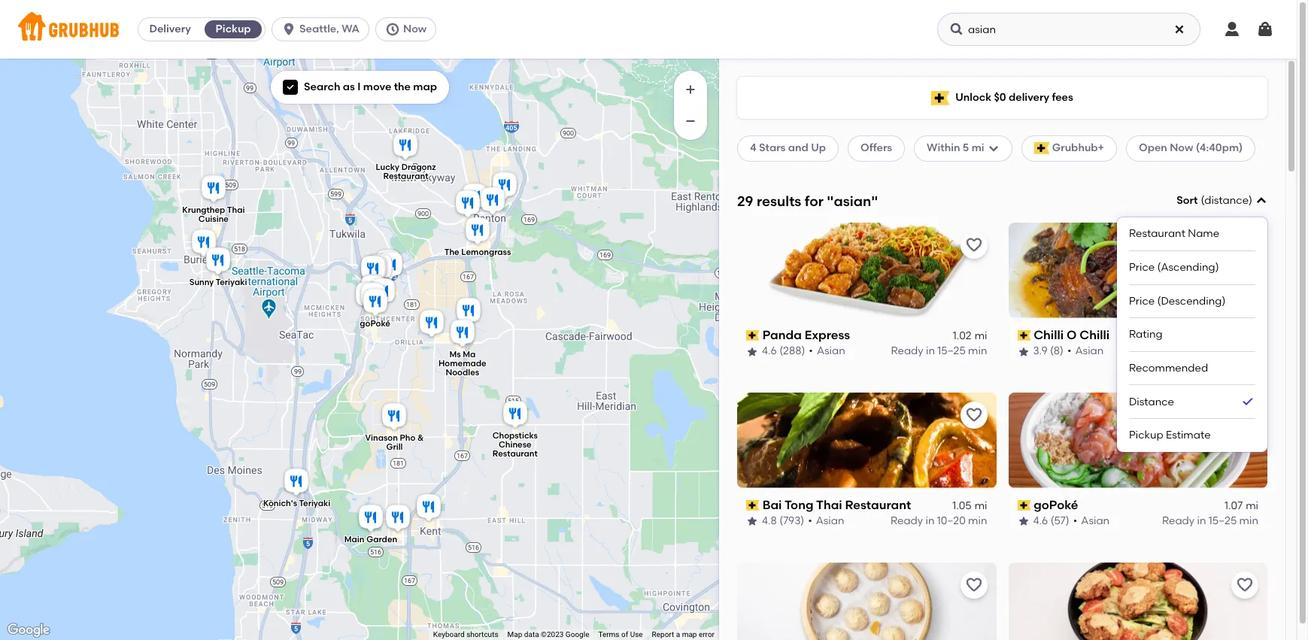 Task type: describe. For each thing, give the bounding box(es) containing it.
price for price (ascending)
[[1130, 261, 1155, 274]]

and
[[789, 142, 809, 155]]

open now (4:40pm)
[[1139, 142, 1243, 155]]

ms ma homemade noodles image
[[448, 317, 478, 350]]

1.07 mi
[[1225, 500, 1259, 512]]

terms
[[599, 631, 620, 639]]

sunny
[[189, 277, 214, 287]]

min for gopoké
[[1240, 515, 1259, 528]]

list box containing restaurant name
[[1130, 218, 1256, 452]]

the lemongrass
[[445, 247, 511, 257]]

bai tong thai restaurant
[[763, 498, 912, 512]]

subscription pass image right 1.05 mi on the right of the page
[[1018, 500, 1031, 511]]

• asian down chilli o chilli
[[1068, 345, 1104, 358]]

in for panda express
[[926, 345, 935, 358]]

delivery
[[1009, 91, 1050, 104]]

wa
[[342, 23, 360, 35]]

results
[[757, 192, 802, 210]]

save this restaurant button for (288)
[[961, 232, 988, 259]]

min for panda express
[[969, 345, 988, 358]]

now button
[[376, 17, 443, 41]]

grubhub plus flag logo image for grubhub+
[[1034, 143, 1050, 155]]

kizuki ramen & izakaya image
[[360, 253, 390, 286]]

©2023
[[541, 631, 564, 639]]

recommended
[[1130, 362, 1209, 375]]

4.6 for gopoké
[[1034, 515, 1049, 528]]

save this restaurant image for (8)
[[1236, 236, 1255, 254]]

google
[[566, 631, 590, 639]]

terms of use link
[[599, 631, 643, 639]]

star icon image down subscription pass image
[[1018, 346, 1030, 358]]

grubhub plus flag logo image for unlock $0 delivery fees
[[932, 91, 950, 105]]

1.05 mi
[[953, 500, 988, 512]]

(
[[1201, 194, 1205, 207]]

1 chilli from the left
[[1034, 328, 1064, 342]]

within 5 mi
[[927, 142, 985, 155]]

ma
[[463, 350, 476, 359]]

the
[[394, 81, 411, 93]]

distance
[[1130, 395, 1175, 408]]

lucky dragonz restaurant
[[376, 162, 436, 181]]

ohana kitchen image
[[189, 227, 219, 260]]

i
[[358, 81, 361, 93]]

min for bai tong thai restaurant
[[969, 515, 988, 528]]

ready in 10–20 min
[[891, 515, 988, 528]]

restaurant inside lucky dragonz restaurant
[[383, 171, 429, 181]]

sunny teriyaki image
[[203, 245, 233, 278]]

"asian"
[[827, 192, 879, 210]]

name
[[1189, 228, 1220, 240]]

ms
[[450, 350, 461, 359]]

bai tong thai restaurant image
[[358, 273, 388, 306]]

chopsticks
[[493, 431, 538, 441]]

homemade
[[439, 359, 487, 368]]

star icon image for bai tong thai restaurant
[[747, 516, 759, 528]]

price (descending)
[[1130, 295, 1226, 307]]

subscription pass image
[[1018, 330, 1031, 341]]

as
[[343, 81, 355, 93]]

the
[[445, 247, 460, 257]]

konich's
[[263, 498, 297, 508]]

sort ( distance )
[[1177, 194, 1253, 207]]

delivery button
[[139, 17, 202, 41]]

asian for gopoké
[[1082, 515, 1110, 528]]

svg image inside seattle, wa button
[[282, 22, 297, 37]]

main garden image
[[356, 502, 386, 535]]

price (ascending)
[[1130, 261, 1220, 274]]

1.07
[[1225, 500, 1243, 512]]

none field containing sort
[[1118, 193, 1268, 452]]

minus icon image
[[683, 114, 698, 129]]

5
[[963, 142, 970, 155]]

krungthep thai cuisine image
[[199, 173, 229, 206]]

restaurant name
[[1130, 228, 1220, 240]]

teriyaki for konich's teriyaki
[[299, 498, 331, 508]]

fees
[[1052, 91, 1074, 104]]

save this restaurant button for (8)
[[1232, 232, 1259, 259]]

the lemongrass image
[[463, 215, 493, 248]]

triumph valley image
[[454, 295, 484, 329]]

• asian for bai tong thai restaurant
[[808, 515, 845, 528]]

lemongrass
[[462, 247, 511, 257]]

3.9 (8)
[[1034, 345, 1064, 358]]

subscription pass image for bai
[[747, 500, 760, 511]]

restaurant inside ms ma homemade noodles chopsticks chinese restaurant
[[493, 449, 538, 459]]

4
[[750, 142, 757, 155]]

panda express
[[763, 328, 850, 342]]

offers
[[861, 142, 893, 155]]

ready in 15–25 min for panda express
[[891, 345, 988, 358]]

pho
[[400, 433, 416, 443]]

chilli o chilli
[[1034, 328, 1110, 342]]

keyboard shortcuts button
[[433, 630, 499, 640]]

terms of use
[[599, 631, 643, 639]]

sunny teriyaki
[[189, 277, 247, 287]]

report a map error link
[[652, 631, 715, 639]]

teriyaki for sunny teriyaki
[[216, 277, 247, 287]]

main garden
[[345, 535, 398, 545]]

4.8
[[762, 515, 777, 528]]

vinason pho & grill image
[[379, 401, 409, 434]]

unlock
[[956, 91, 992, 104]]

kizuki ramen & izakaya logo image
[[1009, 563, 1268, 640]]

in for gopoké
[[1198, 515, 1207, 528]]

20–30
[[1207, 345, 1237, 358]]

keyboard shortcuts
[[433, 631, 499, 639]]

pickup for pickup estimate
[[1130, 429, 1164, 442]]

of
[[622, 631, 629, 639]]

within
[[927, 142, 961, 155]]

plus icon image
[[683, 82, 698, 97]]

save this restaurant image for (288)
[[965, 236, 983, 254]]

konich's teriyaki image
[[281, 466, 312, 499]]

ready for bai tong thai restaurant
[[891, 515, 924, 528]]

(57)
[[1051, 515, 1070, 528]]

svg image for now
[[385, 22, 400, 37]]

(ascending)
[[1158, 261, 1220, 274]]

• asian for panda express
[[809, 345, 846, 358]]

min right 20–30
[[1240, 345, 1259, 358]]

• for panda express
[[809, 345, 813, 358]]

save this restaurant image for (57)
[[1236, 406, 1255, 424]]

&
[[418, 433, 424, 443]]

save this restaurant button for (57)
[[1232, 402, 1259, 429]]

garden
[[367, 535, 398, 545]]

lucky dragonz restaurant image
[[391, 130, 421, 163]]

distance
[[1205, 194, 1249, 207]]

(4:40pm)
[[1196, 142, 1243, 155]]

main navigation navigation
[[0, 0, 1297, 59]]

teriyaki time image
[[373, 247, 403, 280]]

seattle, wa
[[300, 23, 360, 35]]

bai tong thai restaurant logo image
[[738, 393, 997, 488]]

4.6 (288)
[[762, 345, 806, 358]]

mi for bai tong thai restaurant
[[975, 500, 988, 512]]

gopoké logo image
[[1009, 393, 1268, 488]]

mi for gopoké
[[1246, 500, 1259, 512]]

konich's teriyaki
[[263, 498, 331, 508]]

for
[[805, 192, 824, 210]]

mi right 5
[[972, 142, 985, 155]]

google image
[[4, 621, 53, 640]]

1.05
[[953, 500, 972, 512]]



Task type: vqa. For each thing, say whether or not it's contained in the screenshot.
bottommost Bill's
no



Task type: locate. For each thing, give the bounding box(es) containing it.
happy at the bay teriyaki image
[[460, 181, 490, 214]]

chilli right o
[[1080, 328, 1110, 342]]

restaurant up ready in 10–20 min
[[846, 498, 912, 512]]

0 vertical spatial pickup
[[216, 23, 251, 35]]

shibu ramen image
[[414, 492, 444, 525]]

• right (8)
[[1068, 345, 1072, 358]]

1 vertical spatial teriyaki
[[299, 498, 331, 508]]

lucky
[[376, 162, 400, 172]]

0 horizontal spatial ready in 15–25 min
[[891, 345, 988, 358]]

star icon image for panda express
[[747, 346, 759, 358]]

1 horizontal spatial thai
[[817, 498, 843, 512]]

1 horizontal spatial 15–25
[[1209, 515, 1237, 528]]

o
[[1067, 328, 1077, 342]]

chilli
[[1034, 328, 1064, 342], [1080, 328, 1110, 342]]

mi
[[972, 142, 985, 155], [975, 330, 988, 342], [975, 500, 988, 512], [1246, 500, 1259, 512]]

now right open
[[1170, 142, 1194, 155]]

grubhub+
[[1053, 142, 1105, 155]]

1 price from the top
[[1130, 261, 1155, 274]]

4.8 (793)
[[762, 515, 805, 528]]

• asian for gopoké
[[1074, 515, 1110, 528]]

0 horizontal spatial thai
[[227, 205, 245, 215]]

2 price from the top
[[1130, 295, 1155, 307]]

4.6 for panda express
[[762, 345, 777, 358]]

map region
[[0, 0, 770, 640]]

pickup inside list box
[[1130, 429, 1164, 442]]

asian down express at bottom right
[[817, 345, 846, 358]]

chopsticks chinese restaurant image
[[500, 398, 531, 432]]

min down 1.02 mi
[[969, 345, 988, 358]]

distance option
[[1130, 386, 1256, 419]]

grill
[[386, 442, 403, 452]]

0 vertical spatial ready in 15–25 min
[[891, 345, 988, 358]]

15–25 down the 1.07
[[1209, 515, 1237, 528]]

vinason pho & grill
[[365, 433, 424, 452]]

• for bai tong thai restaurant
[[808, 515, 813, 528]]

chinese
[[499, 440, 532, 450]]

• asian right (57)
[[1074, 515, 1110, 528]]

0 horizontal spatial svg image
[[286, 83, 295, 92]]

0 horizontal spatial map
[[413, 81, 437, 93]]

price left (ascending)
[[1130, 261, 1155, 274]]

bai
[[763, 498, 782, 512]]

1 vertical spatial 4.6
[[1034, 515, 1049, 528]]

enjoy teriyaki image
[[490, 170, 520, 203]]

rating
[[1130, 328, 1163, 341]]

1 vertical spatial ready in 15–25 min
[[1163, 515, 1259, 528]]

0 vertical spatial gopoké
[[360, 319, 390, 329]]

main
[[345, 535, 365, 545]]

(288)
[[780, 345, 806, 358]]

1 horizontal spatial 4.6
[[1034, 515, 1049, 528]]

1 vertical spatial map
[[682, 631, 697, 639]]

1 horizontal spatial ready in 15–25 min
[[1163, 515, 1259, 528]]

in for bai tong thai restaurant
[[926, 515, 935, 528]]

svg image for search as i move the map
[[286, 83, 295, 92]]

in
[[926, 345, 935, 358], [1195, 345, 1204, 358], [926, 515, 935, 528], [1198, 515, 1207, 528]]

1 vertical spatial thai
[[817, 498, 843, 512]]

star icon image left "4.8"
[[747, 516, 759, 528]]

restaurant down lucky dragonz restaurant icon
[[383, 171, 429, 181]]

1 horizontal spatial gopoké
[[1034, 498, 1079, 512]]

0 vertical spatial grubhub plus flag logo image
[[932, 91, 950, 105]]

15–25 down 1.02
[[938, 345, 966, 358]]

(8)
[[1051, 345, 1064, 358]]

thai inside krungthep thai cuisine
[[227, 205, 245, 215]]

subscription pass image left bai
[[747, 500, 760, 511]]

star icon image left 4.6 (288)
[[747, 346, 759, 358]]

1.02
[[953, 330, 972, 342]]

mi right the 1.07
[[1246, 500, 1259, 512]]

• right (57)
[[1074, 515, 1078, 528]]

data
[[524, 631, 539, 639]]

sort
[[1177, 194, 1198, 207]]

express
[[805, 328, 850, 342]]

15–25 for gopoké
[[1209, 515, 1237, 528]]

1 vertical spatial now
[[1170, 142, 1194, 155]]

$0
[[994, 91, 1007, 104]]

(descending)
[[1158, 295, 1226, 307]]

29
[[738, 192, 754, 210]]

1 horizontal spatial teriyaki
[[299, 498, 331, 508]]

ready in 15–25 min
[[891, 345, 988, 358], [1163, 515, 1259, 528]]

restaurant up the price (ascending)
[[1130, 228, 1186, 240]]

)
[[1249, 194, 1253, 207]]

star icon image
[[747, 346, 759, 358], [1018, 346, 1030, 358], [747, 516, 759, 528], [1018, 516, 1030, 528]]

use
[[630, 631, 643, 639]]

pickup estimate
[[1130, 429, 1211, 442]]

1 vertical spatial price
[[1130, 295, 1155, 307]]

map
[[413, 81, 437, 93], [682, 631, 697, 639]]

svg image
[[385, 22, 400, 37], [286, 83, 295, 92], [1256, 195, 1268, 207]]

now up the
[[403, 23, 427, 35]]

star icon image for gopoké
[[1018, 516, 1030, 528]]

cuisine
[[199, 214, 229, 224]]

1 horizontal spatial chilli
[[1080, 328, 1110, 342]]

report a map error
[[652, 631, 715, 639]]

1 vertical spatial gopoké
[[1034, 498, 1079, 512]]

price up rating
[[1130, 295, 1155, 307]]

subscription pass image for panda
[[747, 330, 760, 341]]

ready in 15–25 min down the 1.07
[[1163, 515, 1259, 528]]

seattle, wa button
[[272, 17, 376, 41]]

ichi teriyaki image
[[383, 502, 413, 535]]

• asian down express at bottom right
[[809, 345, 846, 358]]

0 vertical spatial thai
[[227, 205, 245, 215]]

seattle,
[[300, 23, 339, 35]]

chilli up 3.9 (8)
[[1034, 328, 1064, 342]]

chilli o chilli link
[[1018, 327, 1259, 344]]

restaurant
[[383, 171, 429, 181], [1130, 228, 1186, 240], [493, 449, 538, 459], [846, 498, 912, 512]]

ready
[[891, 345, 924, 358], [1160, 345, 1192, 358], [891, 515, 924, 528], [1163, 515, 1195, 528]]

teriyaki right konich's
[[299, 498, 331, 508]]

pickup inside "button"
[[216, 23, 251, 35]]

ready in 15–25 min for gopoké
[[1163, 515, 1259, 528]]

subscription pass image
[[747, 330, 760, 341], [747, 500, 760, 511], [1018, 500, 1031, 511]]

up
[[811, 142, 826, 155]]

search as i move the map
[[304, 81, 437, 93]]

asian right (57)
[[1082, 515, 1110, 528]]

• right (793)
[[808, 515, 813, 528]]

grubhub plus flag logo image
[[932, 91, 950, 105], [1034, 143, 1050, 155]]

svg image inside now "button"
[[385, 22, 400, 37]]

teriyaki box image
[[453, 188, 483, 221]]

pickup down 'distance'
[[1130, 429, 1164, 442]]

• down "panda express"
[[809, 345, 813, 358]]

1 horizontal spatial map
[[682, 631, 697, 639]]

1 vertical spatial pickup
[[1130, 429, 1164, 442]]

grubhub plus flag logo image left grubhub+ on the right
[[1034, 143, 1050, 155]]

• asian
[[809, 345, 846, 358], [1068, 345, 1104, 358], [808, 515, 845, 528], [1074, 515, 1110, 528]]

svg image left search
[[286, 83, 295, 92]]

chilli o chilli logo image
[[1009, 223, 1268, 318]]

10–20
[[938, 515, 966, 528]]

keyboard
[[433, 631, 465, 639]]

1 horizontal spatial pickup
[[1130, 429, 1164, 442]]

save this restaurant image
[[965, 236, 983, 254], [1236, 236, 1255, 254], [1236, 406, 1255, 424], [965, 576, 983, 594], [1236, 576, 1255, 594]]

min down 1.07 mi
[[1240, 515, 1259, 528]]

gopoké
[[360, 319, 390, 329], [1034, 498, 1079, 512]]

0 vertical spatial price
[[1130, 261, 1155, 274]]

1 horizontal spatial grubhub plus flag logo image
[[1034, 143, 1050, 155]]

0 vertical spatial teriyaki
[[216, 277, 247, 287]]

din tai fung image
[[358, 253, 388, 286]]

map right a
[[682, 631, 697, 639]]

svg image right the wa
[[385, 22, 400, 37]]

mochinut image
[[365, 252, 395, 285]]

mi right 1.05
[[975, 500, 988, 512]]

0 vertical spatial svg image
[[385, 22, 400, 37]]

pickup right delivery button
[[216, 23, 251, 35]]

asian for bai tong thai restaurant
[[816, 515, 845, 528]]

gopoké down panda express image
[[360, 319, 390, 329]]

pickup
[[216, 23, 251, 35], [1130, 429, 1164, 442]]

list box
[[1130, 218, 1256, 452]]

0 horizontal spatial 15–25
[[938, 345, 966, 358]]

dragonz
[[402, 162, 436, 172]]

Search for food, convenience, alcohol... search field
[[938, 13, 1201, 46]]

asian down chilli o chilli
[[1076, 345, 1104, 358]]

now inside "button"
[[403, 23, 427, 35]]

0 vertical spatial map
[[413, 81, 437, 93]]

gopoké up (57)
[[1034, 498, 1079, 512]]

min
[[969, 345, 988, 358], [1240, 345, 1259, 358], [969, 515, 988, 528], [1240, 515, 1259, 528]]

a
[[676, 631, 680, 639]]

15–25 for panda express
[[938, 345, 966, 358]]

vinason
[[365, 433, 398, 443]]

4.6 down panda
[[762, 345, 777, 358]]

yummy kitchen image
[[417, 307, 447, 341]]

svg image
[[1224, 20, 1242, 38], [1257, 20, 1275, 38], [282, 22, 297, 37], [950, 22, 965, 37], [1174, 23, 1186, 35], [988, 143, 1000, 155]]

ready in 15–25 min down 1.02
[[891, 345, 988, 358]]

pickup for pickup
[[216, 23, 251, 35]]

2 horizontal spatial svg image
[[1256, 195, 1268, 207]]

arashi ramen image
[[353, 280, 383, 313]]

mi right 1.02
[[975, 330, 988, 342]]

svg image right ")"
[[1256, 195, 1268, 207]]

asian down "bai tong thai restaurant"
[[816, 515, 845, 528]]

0 horizontal spatial teriyaki
[[216, 277, 247, 287]]

0 horizontal spatial chilli
[[1034, 328, 1064, 342]]

kaurs kitchen seattle image
[[368, 276, 398, 309]]

1 horizontal spatial svg image
[[385, 22, 400, 37]]

1 vertical spatial grubhub plus flag logo image
[[1034, 143, 1050, 155]]

0 horizontal spatial 4.6
[[762, 345, 777, 358]]

teriyaki right sunny on the left of the page
[[216, 277, 247, 287]]

krungthep
[[182, 205, 225, 215]]

krungthep thai cuisine
[[182, 205, 245, 224]]

0 horizontal spatial grubhub plus flag logo image
[[932, 91, 950, 105]]

0 horizontal spatial now
[[403, 23, 427, 35]]

• for gopoké
[[1074, 515, 1078, 528]]

now
[[403, 23, 427, 35], [1170, 142, 1194, 155]]

pickup button
[[202, 17, 265, 41]]

panda
[[763, 328, 802, 342]]

ready for panda express
[[891, 345, 924, 358]]

1 horizontal spatial now
[[1170, 142, 1194, 155]]

4 stars and up
[[750, 142, 826, 155]]

1 vertical spatial 15–25
[[1209, 515, 1237, 528]]

min down 1.05 mi on the right of the page
[[969, 515, 988, 528]]

map data ©2023 google
[[508, 631, 590, 639]]

save this restaurant button for (793)
[[961, 402, 988, 429]]

restaurant down chopsticks
[[493, 449, 538, 459]]

unlock $0 delivery fees
[[956, 91, 1074, 104]]

asian
[[817, 345, 846, 358], [1076, 345, 1104, 358], [816, 515, 845, 528], [1082, 515, 1110, 528]]

noodles
[[446, 368, 479, 377]]

0 vertical spatial 15–25
[[938, 345, 966, 358]]

0 horizontal spatial pickup
[[216, 23, 251, 35]]

save this restaurant image
[[965, 406, 983, 424]]

0 vertical spatial 4.6
[[762, 345, 777, 358]]

panda express logo image
[[738, 223, 997, 318]]

• asian down "bai tong thai restaurant"
[[808, 515, 845, 528]]

star icon image left 4.6 (57)
[[1018, 516, 1030, 528]]

ready for gopoké
[[1163, 515, 1195, 528]]

2 chilli from the left
[[1080, 328, 1110, 342]]

price for price (descending)
[[1130, 295, 1155, 307]]

2 vertical spatial svg image
[[1256, 195, 1268, 207]]

check icon image
[[1241, 395, 1256, 410]]

estimate
[[1166, 429, 1211, 442]]

subscription pass image left panda
[[747, 330, 760, 341]]

None field
[[1118, 193, 1268, 452]]

sushi omiya image
[[376, 249, 406, 283]]

0 horizontal spatial gopoké
[[360, 319, 390, 329]]

map right the
[[413, 81, 437, 93]]

thai right tong
[[817, 498, 843, 512]]

3.9
[[1034, 345, 1048, 358]]

move
[[363, 81, 392, 93]]

thai right "krungthep"
[[227, 205, 245, 215]]

din tai fung  logo image
[[738, 563, 997, 640]]

•
[[809, 345, 813, 358], [1068, 345, 1072, 358], [808, 515, 813, 528], [1074, 515, 1078, 528]]

asian for panda express
[[817, 345, 846, 358]]

gopoké image
[[360, 286, 391, 319]]

1.02 mi
[[953, 330, 988, 342]]

delivery
[[149, 23, 191, 35]]

gopoké inside map region
[[360, 319, 390, 329]]

4.6 left (57)
[[1034, 515, 1049, 528]]

tong
[[785, 498, 814, 512]]

ms ma homemade noodles chopsticks chinese restaurant
[[439, 350, 538, 459]]

mi for panda express
[[975, 330, 988, 342]]

0 vertical spatial now
[[403, 23, 427, 35]]

chilli o chilli image
[[357, 273, 388, 306]]

teriyaki
[[216, 277, 247, 287], [299, 498, 331, 508]]

pho asia noodle house image
[[478, 185, 508, 218]]

1 vertical spatial svg image
[[286, 83, 295, 92]]

grubhub plus flag logo image left the unlock
[[932, 91, 950, 105]]

panda express image
[[358, 280, 388, 313]]



